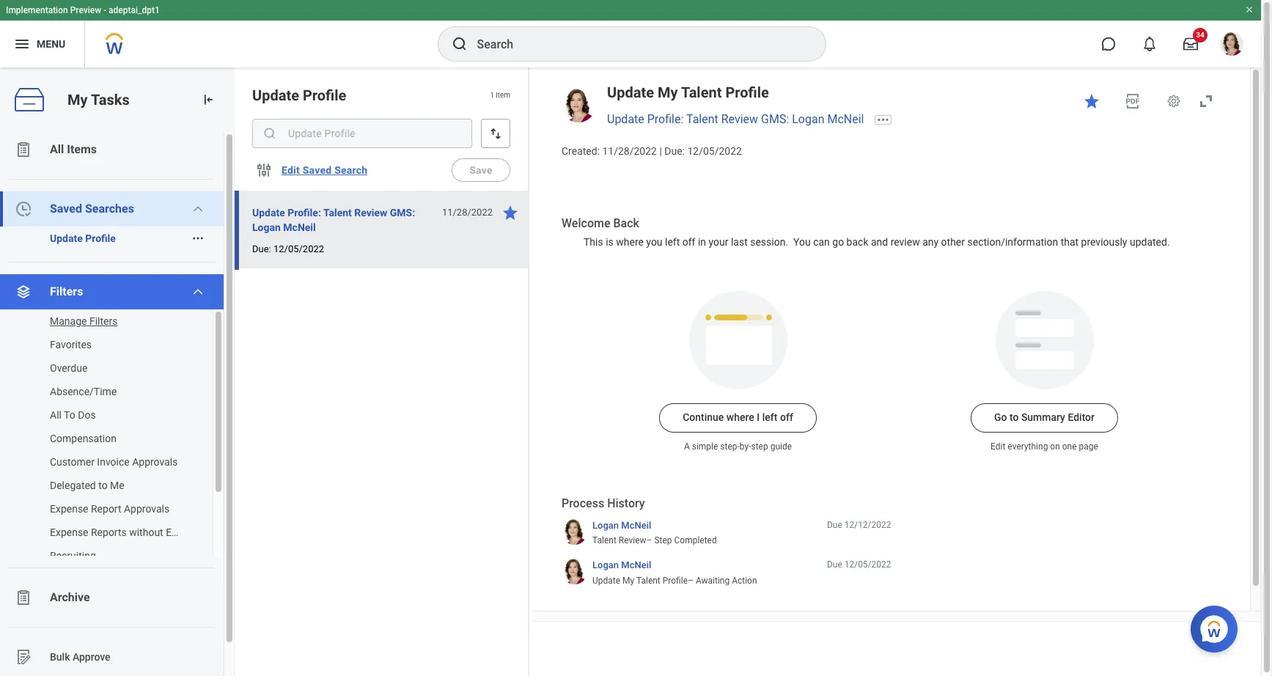 Task type: vqa. For each thing, say whether or not it's contained in the screenshot.
CANCEL
no



Task type: describe. For each thing, give the bounding box(es) containing it.
saved searches button
[[0, 191, 224, 227]]

manage filters
[[50, 315, 118, 327]]

this
[[584, 236, 603, 248]]

to for summary
[[1010, 412, 1019, 423]]

my for update my talent profile
[[658, 84, 678, 101]]

chevron down image for saved searches
[[192, 203, 204, 215]]

customer
[[50, 456, 95, 468]]

approve
[[73, 651, 110, 663]]

last
[[731, 236, 748, 248]]

update inside process history region
[[592, 575, 620, 586]]

step
[[654, 535, 672, 546]]

review inside process history region
[[619, 535, 646, 546]]

awaiting
[[696, 575, 730, 586]]

welcome back this is where you left off in your last session.  you can go back and review any other section/information that previously updated.
[[562, 216, 1170, 248]]

completed
[[674, 535, 717, 546]]

customer invoice approvals
[[50, 456, 178, 468]]

34
[[1196, 31, 1205, 39]]

bulk approve
[[50, 651, 110, 663]]

back
[[847, 236, 869, 248]]

item
[[496, 91, 510, 99]]

session.
[[750, 236, 788, 248]]

off inside welcome back this is where you left off in your last session.  you can go back and review any other section/information that previously updated.
[[683, 236, 696, 248]]

customer invoice approvals button
[[0, 450, 198, 474]]

where inside button
[[727, 412, 754, 423]]

approvals for expense report approvals
[[124, 503, 170, 515]]

gear image
[[1167, 94, 1181, 109]]

logan mcneil for my
[[592, 560, 651, 571]]

history
[[607, 497, 645, 511]]

items
[[67, 142, 97, 156]]

fullscreen image
[[1197, 92, 1215, 110]]

star image
[[1083, 92, 1101, 110]]

filters inside button
[[89, 315, 118, 327]]

update profile inside button
[[50, 232, 116, 244]]

34 button
[[1175, 28, 1208, 60]]

configure image
[[255, 161, 273, 179]]

search
[[334, 164, 368, 176]]

due 12/05/2022
[[827, 560, 891, 570]]

edit everything on one page
[[991, 442, 1098, 452]]

menu button
[[0, 21, 85, 67]]

exceptions
[[166, 526, 216, 538]]

logan inside button
[[252, 221, 281, 233]]

welcome
[[562, 216, 610, 230]]

a simple step-by-step guide
[[684, 442, 792, 452]]

edit saved search
[[282, 164, 368, 176]]

all items
[[50, 142, 97, 156]]

clock check image
[[15, 200, 32, 218]]

process
[[562, 497, 604, 511]]

logan mcneil button for my
[[592, 559, 651, 572]]

1 horizontal spatial –
[[688, 575, 694, 586]]

expense report approvals button
[[0, 497, 198, 521]]

bulk approve link
[[0, 639, 224, 675]]

profile inside button
[[85, 232, 116, 244]]

rename image
[[15, 648, 32, 666]]

go to summary editor
[[994, 412, 1095, 423]]

my tasks
[[67, 91, 130, 108]]

12/05/2022 for due 12/05/2022
[[845, 560, 891, 570]]

recruiting
[[50, 550, 96, 562]]

adeptai_dpt1
[[109, 5, 160, 15]]

sort image
[[488, 126, 503, 141]]

guide
[[770, 442, 792, 452]]

created: 11/28/2022 | due: 12/05/2022
[[562, 145, 742, 157]]

update right transformation import icon
[[252, 87, 299, 104]]

a
[[684, 442, 690, 452]]

list containing all items
[[0, 132, 235, 676]]

created:
[[562, 145, 600, 157]]

expense reports without exceptions button
[[0, 521, 216, 544]]

clipboard image
[[15, 589, 32, 606]]

that previously
[[1061, 236, 1127, 248]]

your
[[709, 236, 729, 248]]

expense for expense report approvals
[[50, 503, 88, 515]]

editor
[[1068, 412, 1095, 423]]

profile inside the item list element
[[303, 87, 346, 104]]

inbox large image
[[1184, 37, 1198, 51]]

is
[[606, 236, 614, 248]]

archive
[[50, 590, 90, 604]]

expense report approvals
[[50, 503, 170, 515]]

due 12/12/2022
[[827, 520, 891, 530]]

my for update my talent profile – awaiting action
[[623, 575, 634, 586]]

implementation preview -   adeptai_dpt1
[[6, 5, 160, 15]]

transformation import image
[[201, 92, 216, 107]]

12/12/2022
[[845, 520, 891, 530]]

everything
[[1008, 442, 1048, 452]]

edit for edit saved search
[[282, 164, 300, 176]]

update profile inside the item list element
[[252, 87, 346, 104]]

all to dos
[[50, 409, 96, 421]]

me
[[110, 480, 124, 491]]

update profile button
[[0, 227, 186, 250]]

-
[[104, 5, 106, 15]]

simple
[[692, 442, 718, 452]]

to
[[64, 409, 75, 421]]

0 vertical spatial review
[[721, 112, 758, 126]]

absence/time
[[50, 386, 117, 397]]

update my talent profile – awaiting action
[[592, 575, 757, 586]]

filters button
[[0, 274, 224, 309]]

talent inside button
[[323, 207, 352, 219]]

reports
[[91, 526, 127, 538]]

step
[[751, 442, 768, 452]]

due for due 12/05/2022
[[827, 560, 842, 570]]

other
[[941, 236, 965, 248]]

update up due: 12/05/2022
[[252, 207, 285, 219]]

none text field inside the item list element
[[252, 119, 472, 148]]

11/28/2022 inside the item list element
[[442, 207, 493, 218]]

saved inside button
[[303, 164, 332, 176]]

tasks
[[91, 91, 130, 108]]

my tasks element
[[0, 67, 235, 676]]

1
[[490, 91, 494, 99]]

favorites
[[50, 339, 92, 351]]

view printable version (pdf) image
[[1124, 92, 1142, 110]]

i
[[757, 412, 760, 423]]

12/05/2022 for due: 12/05/2022
[[273, 243, 324, 254]]

update down search workday search box
[[607, 84, 654, 101]]

implementation
[[6, 5, 68, 15]]

archive button
[[0, 580, 224, 615]]

saved inside dropdown button
[[50, 202, 82, 216]]

mcneil inside button
[[283, 221, 316, 233]]

on
[[1050, 442, 1060, 452]]



Task type: locate. For each thing, give the bounding box(es) containing it.
expense for expense reports without exceptions
[[50, 526, 88, 538]]

edit down go
[[991, 442, 1006, 452]]

expense inside button
[[50, 503, 88, 515]]

all
[[50, 142, 64, 156], [50, 409, 62, 421]]

1 vertical spatial due:
[[252, 243, 271, 254]]

all left items on the left of the page
[[50, 142, 64, 156]]

any
[[923, 236, 939, 248]]

menu banner
[[0, 0, 1261, 67]]

review
[[721, 112, 758, 126], [354, 207, 387, 219], [619, 535, 646, 546]]

due: right |
[[665, 145, 685, 157]]

overdue button
[[0, 356, 198, 380]]

1 horizontal spatial my
[[623, 575, 634, 586]]

1 logan mcneil from the top
[[592, 520, 651, 531]]

favorites button
[[0, 333, 198, 356]]

0 horizontal spatial my
[[67, 91, 88, 108]]

2 due from the top
[[827, 560, 842, 570]]

2 logan mcneil button from the top
[[592, 559, 651, 572]]

list inside my tasks element
[[0, 309, 224, 568]]

due for due 12/12/2022
[[827, 520, 842, 530]]

1 horizontal spatial search image
[[451, 35, 468, 53]]

0 vertical spatial gms:
[[761, 112, 789, 126]]

all left the to
[[50, 409, 62, 421]]

0 vertical spatial update profile
[[252, 87, 346, 104]]

–
[[646, 535, 652, 546], [688, 575, 694, 586]]

left inside welcome back this is where you left off in your last session.  you can go back and review any other section/information that previously updated.
[[665, 236, 680, 248]]

recruiting button
[[0, 544, 198, 568]]

1 horizontal spatial due:
[[665, 145, 685, 157]]

0 vertical spatial expense
[[50, 503, 88, 515]]

1 vertical spatial update profile: talent review gms: logan mcneil
[[252, 207, 415, 233]]

logan mcneil button down talent review – step completed
[[592, 559, 651, 572]]

review left step
[[619, 535, 646, 546]]

talent down update my talent profile
[[686, 112, 718, 126]]

list
[[0, 132, 235, 676], [0, 309, 224, 568]]

chevron down image
[[192, 203, 204, 215], [192, 286, 204, 298]]

due down due 12/12/2022 at the right of the page
[[827, 560, 842, 570]]

filters up manage
[[50, 285, 83, 298]]

11/28/2022 left |
[[602, 145, 657, 157]]

logan mcneil button for review
[[592, 519, 651, 532]]

summary
[[1021, 412, 1065, 423]]

overdue
[[50, 362, 88, 374]]

logan mcneil for review
[[592, 520, 651, 531]]

you
[[646, 236, 663, 248]]

delegated to me button
[[0, 474, 198, 497]]

talent down talent review – step completed
[[636, 575, 661, 586]]

profile: up |
[[647, 112, 684, 126]]

2 expense from the top
[[50, 526, 88, 538]]

None text field
[[252, 119, 472, 148]]

– left awaiting
[[688, 575, 694, 586]]

left right you
[[665, 236, 680, 248]]

expense up "recruiting"
[[50, 526, 88, 538]]

filters up favorites button
[[89, 315, 118, 327]]

go
[[994, 412, 1007, 423]]

1 vertical spatial logan mcneil button
[[592, 559, 651, 572]]

manage
[[50, 315, 87, 327]]

list containing manage filters
[[0, 309, 224, 568]]

talent up update profile: talent review gms: logan mcneil link
[[681, 84, 722, 101]]

1 vertical spatial update profile
[[50, 232, 116, 244]]

1 horizontal spatial update profile
[[252, 87, 346, 104]]

0 horizontal spatial update profile: talent review gms: logan mcneil
[[252, 207, 415, 233]]

12/05/2022 down 12/12/2022
[[845, 560, 891, 570]]

1 horizontal spatial update profile: talent review gms: logan mcneil
[[607, 112, 864, 126]]

0 vertical spatial off
[[683, 236, 696, 248]]

expense inside button
[[50, 526, 88, 538]]

delegated to me
[[50, 480, 124, 491]]

section/information
[[968, 236, 1058, 248]]

left right i
[[762, 412, 778, 423]]

process history
[[562, 497, 645, 511]]

menu
[[37, 38, 65, 50]]

update up created: 11/28/2022 | due: 12/05/2022
[[607, 112, 644, 126]]

profile: up due: 12/05/2022
[[288, 207, 321, 219]]

1 vertical spatial to
[[98, 480, 108, 491]]

1 expense from the top
[[50, 503, 88, 515]]

saved left search on the left
[[303, 164, 332, 176]]

continue where i left off button
[[659, 403, 817, 433]]

1 chevron down image from the top
[[192, 203, 204, 215]]

12/05/2022 down update profile: talent review gms: logan mcneil button
[[273, 243, 324, 254]]

continue
[[683, 412, 724, 423]]

to left 'me'
[[98, 480, 108, 491]]

due: 12/05/2022
[[252, 243, 324, 254]]

and review
[[871, 236, 920, 248]]

justify image
[[13, 35, 31, 53]]

all inside button
[[50, 142, 64, 156]]

1 vertical spatial left
[[762, 412, 778, 423]]

2 chevron down image from the top
[[192, 286, 204, 298]]

chevron down image for filters
[[192, 286, 204, 298]]

0 vertical spatial filters
[[50, 285, 83, 298]]

left
[[665, 236, 680, 248], [762, 412, 778, 423]]

saved up 'update profile' button
[[50, 202, 82, 216]]

0 horizontal spatial 12/05/2022
[[273, 243, 324, 254]]

profile inside process history region
[[663, 575, 688, 586]]

off inside button
[[780, 412, 793, 423]]

review down update my talent profile
[[721, 112, 758, 126]]

to right go
[[1010, 412, 1019, 423]]

0 vertical spatial where
[[616, 236, 644, 248]]

2 all from the top
[[50, 409, 62, 421]]

go to summary editor button
[[971, 403, 1118, 433]]

0 vertical spatial 11/28/2022
[[602, 145, 657, 157]]

0 horizontal spatial saved
[[50, 202, 82, 216]]

edit
[[282, 164, 300, 176], [991, 442, 1006, 452]]

1 horizontal spatial review
[[619, 535, 646, 546]]

related actions image
[[191, 232, 205, 245]]

due: inside the item list element
[[252, 243, 271, 254]]

1 vertical spatial gms:
[[390, 207, 415, 219]]

logan mcneil down history
[[592, 520, 651, 531]]

1 horizontal spatial where
[[727, 412, 754, 423]]

1 vertical spatial off
[[780, 412, 793, 423]]

compensation button
[[0, 427, 198, 450]]

approvals right the invoice
[[132, 456, 178, 468]]

my down search workday search box
[[658, 84, 678, 101]]

11/28/2022 left star icon on the left of page
[[442, 207, 493, 218]]

1 vertical spatial profile:
[[288, 207, 321, 219]]

due
[[827, 520, 842, 530], [827, 560, 842, 570]]

without
[[129, 526, 163, 538]]

mcneil
[[827, 112, 864, 126], [283, 221, 316, 233], [621, 520, 651, 531], [621, 560, 651, 571]]

expense reports without exceptions
[[50, 526, 216, 538]]

edit for edit everything on one page
[[991, 442, 1006, 452]]

logan mcneil button down history
[[592, 519, 651, 532]]

1 vertical spatial review
[[354, 207, 387, 219]]

approvals
[[132, 456, 178, 468], [124, 503, 170, 515]]

2 logan mcneil from the top
[[592, 560, 651, 571]]

0 vertical spatial logan mcneil
[[592, 520, 651, 531]]

0 vertical spatial all
[[50, 142, 64, 156]]

1 all from the top
[[50, 142, 64, 156]]

my inside process history region
[[623, 575, 634, 586]]

1 vertical spatial expense
[[50, 526, 88, 538]]

save button
[[452, 158, 510, 182]]

updated.
[[1130, 236, 1170, 248]]

0 horizontal spatial left
[[665, 236, 680, 248]]

1 due from the top
[[827, 520, 842, 530]]

due left 12/12/2022
[[827, 520, 842, 530]]

delegated
[[50, 480, 96, 491]]

0 vertical spatial search image
[[451, 35, 468, 53]]

expense down delegated in the left bottom of the page
[[50, 503, 88, 515]]

my
[[658, 84, 678, 101], [67, 91, 88, 108], [623, 575, 634, 586]]

0 horizontal spatial –
[[646, 535, 652, 546]]

to for me
[[98, 480, 108, 491]]

1 vertical spatial due
[[827, 560, 842, 570]]

search image inside menu banner
[[451, 35, 468, 53]]

1 vertical spatial all
[[50, 409, 62, 421]]

page
[[1079, 442, 1098, 452]]

1 vertical spatial approvals
[[124, 503, 170, 515]]

1 horizontal spatial 12/05/2022
[[687, 145, 742, 157]]

0 vertical spatial due
[[827, 520, 842, 530]]

continue where i left off
[[683, 412, 793, 423]]

1 horizontal spatial profile:
[[647, 112, 684, 126]]

0 horizontal spatial where
[[616, 236, 644, 248]]

1 horizontal spatial to
[[1010, 412, 1019, 423]]

1 horizontal spatial 11/28/2022
[[602, 145, 657, 157]]

update down saved searches
[[50, 232, 83, 244]]

saved searches
[[50, 202, 134, 216]]

Search Workday  search field
[[477, 28, 795, 60]]

0 vertical spatial due:
[[665, 145, 685, 157]]

review down search on the left
[[354, 207, 387, 219]]

update profile: talent review gms: logan mcneil down edit saved search
[[252, 207, 415, 233]]

0 vertical spatial edit
[[282, 164, 300, 176]]

update profile
[[252, 87, 346, 104], [50, 232, 116, 244]]

0 horizontal spatial update profile
[[50, 232, 116, 244]]

where inside welcome back this is where you left off in your last session.  you can go back and review any other section/information that previously updated.
[[616, 236, 644, 248]]

0 vertical spatial update profile: talent review gms: logan mcneil
[[607, 112, 864, 126]]

process history region
[[562, 496, 891, 592]]

update my talent profile
[[607, 84, 769, 101]]

clipboard image
[[15, 141, 32, 158]]

2 horizontal spatial review
[[721, 112, 758, 126]]

0 horizontal spatial search image
[[263, 126, 277, 141]]

chevron down image up related actions image
[[192, 203, 204, 215]]

0 horizontal spatial off
[[683, 236, 696, 248]]

0 vertical spatial –
[[646, 535, 652, 546]]

all inside all to dos button
[[50, 409, 62, 421]]

1 horizontal spatial left
[[762, 412, 778, 423]]

my left tasks
[[67, 91, 88, 108]]

0 vertical spatial 12/05/2022
[[687, 145, 742, 157]]

talent down process history
[[592, 535, 617, 546]]

bulk
[[50, 651, 70, 663]]

off left the in
[[683, 236, 696, 248]]

step-
[[720, 442, 740, 452]]

0 horizontal spatial edit
[[282, 164, 300, 176]]

0 vertical spatial to
[[1010, 412, 1019, 423]]

12/05/2022 inside process history region
[[845, 560, 891, 570]]

1 horizontal spatial gms:
[[761, 112, 789, 126]]

edit saved search button
[[276, 155, 374, 185]]

update inside list
[[50, 232, 83, 244]]

action
[[732, 575, 757, 586]]

2 horizontal spatial my
[[658, 84, 678, 101]]

1 vertical spatial –
[[688, 575, 694, 586]]

12/05/2022 inside the item list element
[[273, 243, 324, 254]]

all for all items
[[50, 142, 64, 156]]

chevron down image inside filters dropdown button
[[192, 286, 204, 298]]

talent down edit saved search
[[323, 207, 352, 219]]

update profile: talent review gms: logan mcneil link
[[607, 112, 864, 126]]

profile: inside update profile: talent review gms: logan mcneil button
[[288, 207, 321, 219]]

0 vertical spatial left
[[665, 236, 680, 248]]

1 logan mcneil button from the top
[[592, 519, 651, 532]]

to inside delegated to me button
[[98, 480, 108, 491]]

my inside my tasks element
[[67, 91, 88, 108]]

0 horizontal spatial due:
[[252, 243, 271, 254]]

search image
[[451, 35, 468, 53], [263, 126, 277, 141]]

invoice
[[97, 456, 130, 468]]

update profile: talent review gms: logan mcneil
[[607, 112, 864, 126], [252, 207, 415, 233]]

2 list from the top
[[0, 309, 224, 568]]

one
[[1062, 442, 1077, 452]]

due: right related actions image
[[252, 243, 271, 254]]

notifications large image
[[1142, 37, 1157, 51]]

profile
[[726, 84, 769, 101], [303, 87, 346, 104], [85, 232, 116, 244], [663, 575, 688, 586]]

all to dos button
[[0, 403, 198, 427]]

update down talent review – step completed
[[592, 575, 620, 586]]

item list element
[[235, 67, 529, 676]]

0 vertical spatial approvals
[[132, 456, 178, 468]]

update profile: talent review gms: logan mcneil inside update profile: talent review gms: logan mcneil button
[[252, 207, 415, 233]]

0 vertical spatial logan mcneil button
[[592, 519, 651, 532]]

1 vertical spatial logan mcneil
[[592, 560, 651, 571]]

edit right configure image
[[282, 164, 300, 176]]

to inside go to summary editor button
[[1010, 412, 1019, 423]]

1 horizontal spatial filters
[[89, 315, 118, 327]]

searches
[[85, 202, 134, 216]]

star image
[[502, 204, 519, 221]]

1 horizontal spatial edit
[[991, 442, 1006, 452]]

1 horizontal spatial saved
[[303, 164, 332, 176]]

all for all to dos
[[50, 409, 62, 421]]

filters
[[50, 285, 83, 298], [89, 315, 118, 327]]

1 vertical spatial search image
[[263, 126, 277, 141]]

approvals up without
[[124, 503, 170, 515]]

0 horizontal spatial filters
[[50, 285, 83, 298]]

2 horizontal spatial 12/05/2022
[[845, 560, 891, 570]]

save
[[469, 164, 493, 176]]

gms: inside update profile: talent review gms: logan mcneil button
[[390, 207, 415, 219]]

left inside button
[[762, 412, 778, 423]]

0 horizontal spatial to
[[98, 480, 108, 491]]

expense
[[50, 503, 88, 515], [50, 526, 88, 538]]

2 vertical spatial review
[[619, 535, 646, 546]]

1 vertical spatial where
[[727, 412, 754, 423]]

1 horizontal spatial off
[[780, 412, 793, 423]]

logan mcneil down talent review – step completed
[[592, 560, 651, 571]]

1 vertical spatial edit
[[991, 442, 1006, 452]]

due:
[[665, 145, 685, 157], [252, 243, 271, 254]]

chevron down image down related actions image
[[192, 286, 204, 298]]

compensation
[[50, 433, 117, 444]]

dos
[[78, 409, 96, 421]]

employee's photo (logan mcneil) image
[[562, 89, 595, 123]]

perspective image
[[15, 283, 32, 301]]

my down talent review – step completed
[[623, 575, 634, 586]]

0 vertical spatial saved
[[303, 164, 332, 176]]

saved
[[303, 164, 332, 176], [50, 202, 82, 216]]

close environment banner image
[[1245, 5, 1254, 14]]

logan
[[792, 112, 825, 126], [252, 221, 281, 233], [592, 520, 619, 531], [592, 560, 619, 571]]

1 vertical spatial saved
[[50, 202, 82, 216]]

update
[[607, 84, 654, 101], [252, 87, 299, 104], [607, 112, 644, 126], [252, 207, 285, 219], [50, 232, 83, 244], [592, 575, 620, 586]]

can go
[[813, 236, 844, 248]]

approvals for customer invoice approvals
[[132, 456, 178, 468]]

1 list from the top
[[0, 132, 235, 676]]

off right i
[[780, 412, 793, 423]]

profile logan mcneil image
[[1220, 32, 1244, 59]]

in
[[698, 236, 706, 248]]

where down back
[[616, 236, 644, 248]]

where left i
[[727, 412, 754, 423]]

0 horizontal spatial review
[[354, 207, 387, 219]]

1 vertical spatial 12/05/2022
[[273, 243, 324, 254]]

0 horizontal spatial 11/28/2022
[[442, 207, 493, 218]]

2 vertical spatial 12/05/2022
[[845, 560, 891, 570]]

review inside button
[[354, 207, 387, 219]]

1 vertical spatial 11/28/2022
[[442, 207, 493, 218]]

where
[[616, 236, 644, 248], [727, 412, 754, 423]]

1 vertical spatial chevron down image
[[192, 286, 204, 298]]

update profile: talent review gms: logan mcneil button
[[252, 204, 434, 236]]

talent review – step completed
[[592, 535, 717, 546]]

0 horizontal spatial profile:
[[288, 207, 321, 219]]

0 horizontal spatial gms:
[[390, 207, 415, 219]]

– left step
[[646, 535, 652, 546]]

filters inside dropdown button
[[50, 285, 83, 298]]

0 vertical spatial profile:
[[647, 112, 684, 126]]

12/05/2022 down update profile: talent review gms: logan mcneil link
[[687, 145, 742, 157]]

0 vertical spatial chevron down image
[[192, 203, 204, 215]]

edit inside button
[[282, 164, 300, 176]]

1 vertical spatial filters
[[89, 315, 118, 327]]

update profile: talent review gms: logan mcneil down update my talent profile
[[607, 112, 864, 126]]



